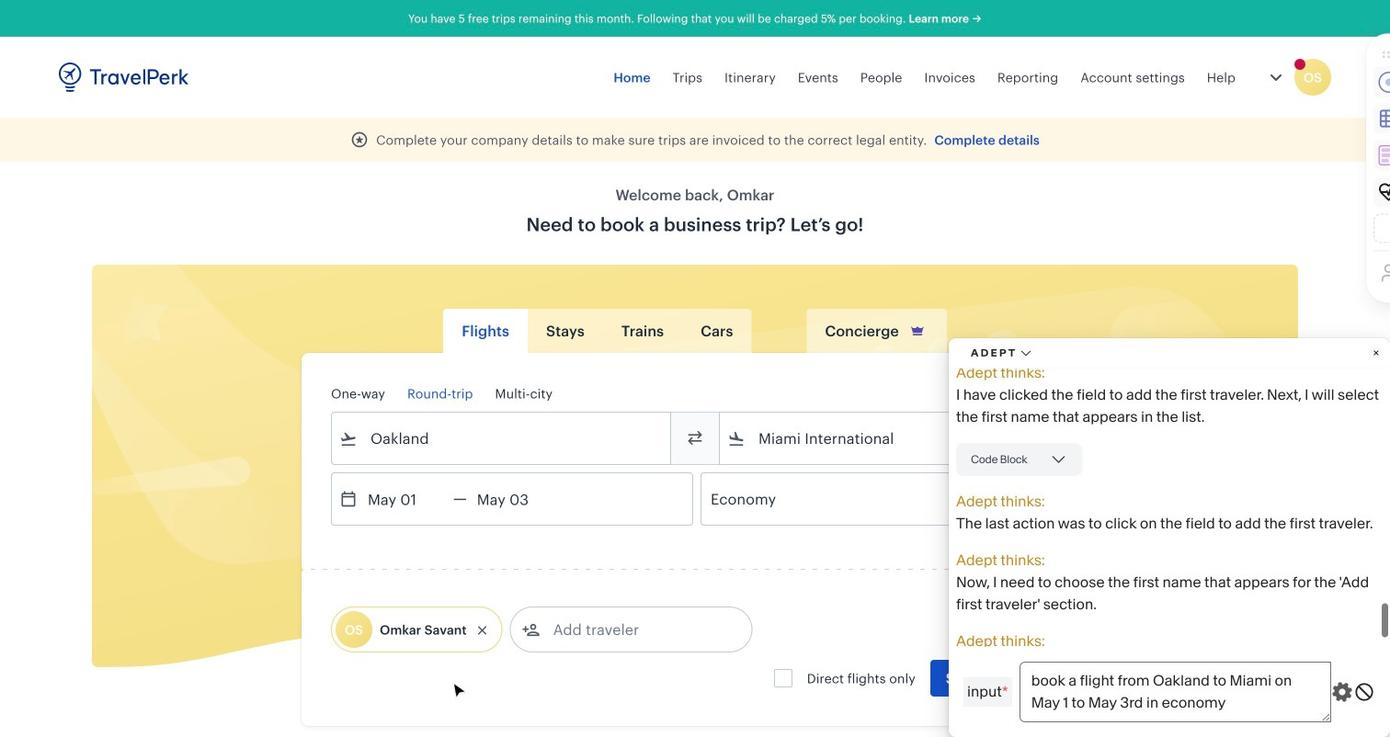 Task type: vqa. For each thing, say whether or not it's contained in the screenshot.
the return text box
yes



Task type: locate. For each thing, give the bounding box(es) containing it.
Depart text field
[[358, 474, 453, 525]]

Add traveler search field
[[540, 615, 732, 645]]



Task type: describe. For each thing, give the bounding box(es) containing it.
To search field
[[746, 424, 1035, 453]]

From search field
[[358, 424, 646, 453]]

Return text field
[[467, 474, 563, 525]]



